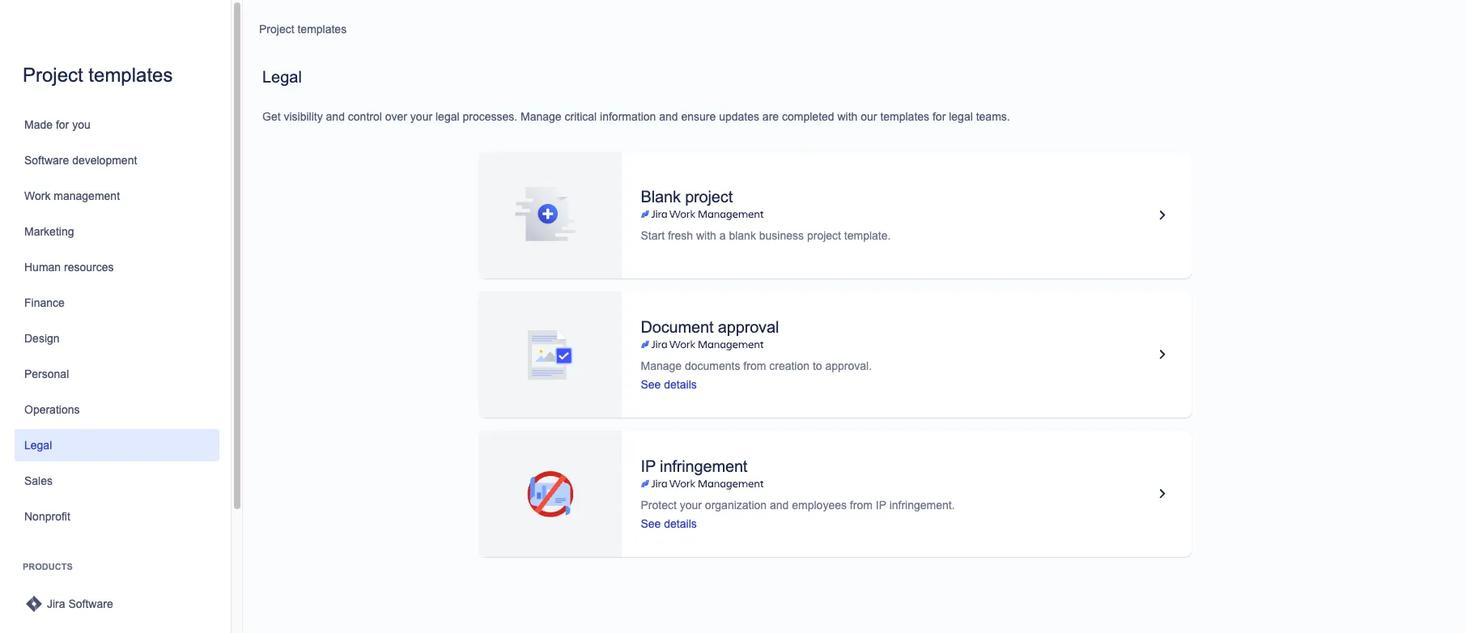 Task type: describe. For each thing, give the bounding box(es) containing it.
business
[[759, 229, 804, 242]]

control
[[348, 110, 382, 123]]

personal button
[[15, 358, 219, 390]]

2 legal from the left
[[949, 110, 973, 123]]

blank project
[[641, 188, 733, 206]]

infringement.
[[889, 498, 955, 511]]

1 vertical spatial with
[[696, 229, 716, 242]]

see details for document
[[641, 378, 697, 391]]

marketing button
[[15, 215, 219, 248]]

1 horizontal spatial and
[[659, 110, 678, 123]]

1 vertical spatial templates
[[89, 64, 173, 86]]

ip infringement
[[641, 457, 747, 475]]

2 horizontal spatial templates
[[880, 110, 929, 123]]

software development
[[24, 154, 137, 167]]

marketing
[[24, 225, 74, 238]]

for inside button
[[56, 118, 69, 131]]

a
[[719, 229, 726, 242]]

resources
[[64, 261, 114, 274]]

teams.
[[976, 110, 1010, 123]]

1 horizontal spatial project
[[807, 229, 841, 242]]

approval.
[[825, 359, 872, 372]]

1 horizontal spatial legal
[[262, 68, 302, 86]]

information
[[600, 110, 656, 123]]

start fresh with a blank business project template.
[[641, 229, 891, 242]]

0 vertical spatial project
[[259, 23, 294, 36]]

0 horizontal spatial ip
[[641, 457, 655, 475]]

critical
[[565, 110, 597, 123]]

0 vertical spatial your
[[410, 110, 432, 123]]

1 legal from the left
[[435, 110, 459, 123]]

0 vertical spatial project templates
[[259, 23, 347, 36]]

our
[[861, 110, 877, 123]]

human resources button
[[15, 251, 219, 283]]

documents
[[685, 359, 740, 372]]

made for you
[[24, 118, 90, 131]]

updates
[[719, 110, 759, 123]]

blank project image
[[1152, 206, 1172, 225]]

made
[[24, 118, 53, 131]]

are
[[762, 110, 779, 123]]

0 horizontal spatial project templates
[[23, 64, 173, 86]]

jira
[[47, 597, 65, 610]]

software inside button
[[24, 154, 69, 167]]

get visibility and control over your legal processes. manage critical information and ensure updates are completed with our templates for legal teams.
[[262, 110, 1010, 123]]

over
[[385, 110, 407, 123]]

jira software
[[47, 597, 113, 610]]

see details button for document
[[641, 376, 697, 392]]

0 vertical spatial from
[[743, 359, 766, 372]]

protect
[[641, 498, 677, 511]]

document approval image
[[1152, 345, 1172, 364]]

software inside button
[[68, 597, 113, 610]]

0 vertical spatial project
[[685, 188, 733, 206]]

manage documents from creation to approval.
[[641, 359, 872, 372]]



Task type: locate. For each thing, give the bounding box(es) containing it.
details for document
[[664, 378, 697, 391]]

1 vertical spatial your
[[680, 498, 702, 511]]

project right business
[[807, 229, 841, 242]]

software
[[24, 154, 69, 167], [68, 597, 113, 610]]

1 horizontal spatial for
[[933, 110, 946, 123]]

0 horizontal spatial templates
[[89, 64, 173, 86]]

0 horizontal spatial with
[[696, 229, 716, 242]]

to
[[813, 359, 822, 372]]

see for ip
[[641, 517, 661, 530]]

0 horizontal spatial project
[[685, 188, 733, 206]]

made for you button
[[15, 108, 219, 141]]

fresh
[[668, 229, 693, 242]]

ip infringement image
[[1152, 484, 1172, 504]]

jira software image
[[24, 594, 44, 614], [24, 594, 44, 614]]

details down protect
[[664, 517, 697, 530]]

legal left teams.
[[949, 110, 973, 123]]

for
[[933, 110, 946, 123], [56, 118, 69, 131]]

0 vertical spatial templates
[[297, 23, 347, 36]]

0 horizontal spatial for
[[56, 118, 69, 131]]

1 horizontal spatial ip
[[876, 498, 886, 511]]

2 horizontal spatial and
[[770, 498, 789, 511]]

project templates
[[259, 23, 347, 36], [23, 64, 173, 86]]

with
[[837, 110, 858, 123], [696, 229, 716, 242]]

work management button
[[15, 180, 219, 212]]

see down protect
[[641, 517, 661, 530]]

finance button
[[15, 287, 219, 319]]

1 horizontal spatial from
[[850, 498, 873, 511]]

1 vertical spatial from
[[850, 498, 873, 511]]

with left the a
[[696, 229, 716, 242]]

software right jira
[[68, 597, 113, 610]]

1 see from the top
[[641, 378, 661, 391]]

manage
[[521, 110, 562, 123], [641, 359, 682, 372]]

0 vertical spatial legal
[[262, 68, 302, 86]]

see details for ip
[[641, 517, 697, 530]]

1 vertical spatial software
[[68, 597, 113, 610]]

0 vertical spatial software
[[24, 154, 69, 167]]

0 horizontal spatial legal
[[24, 439, 52, 452]]

1 horizontal spatial legal
[[949, 110, 973, 123]]

see details down the documents
[[641, 378, 697, 391]]

manage left critical
[[521, 110, 562, 123]]

creation
[[769, 359, 810, 372]]

processes.
[[463, 110, 517, 123]]

0 vertical spatial see details button
[[641, 376, 697, 392]]

1 horizontal spatial project templates
[[259, 23, 347, 36]]

2 see from the top
[[641, 517, 661, 530]]

operations
[[24, 403, 80, 416]]

your right "over"
[[410, 110, 432, 123]]

1 horizontal spatial your
[[680, 498, 702, 511]]

1 vertical spatial see
[[641, 517, 661, 530]]

with left our
[[837, 110, 858, 123]]

legal button
[[15, 429, 219, 461]]

see details
[[641, 378, 697, 391], [641, 517, 697, 530]]

1 vertical spatial manage
[[641, 359, 682, 372]]

1 details from the top
[[664, 378, 697, 391]]

protect your organization and employees from ip infringement.
[[641, 498, 955, 511]]

sales
[[24, 474, 53, 487]]

see details button for ip
[[641, 515, 697, 531]]

1 vertical spatial see details
[[641, 517, 697, 530]]

your right protect
[[680, 498, 702, 511]]

1 vertical spatial project
[[807, 229, 841, 242]]

1 vertical spatial see details button
[[641, 515, 697, 531]]

2 see details from the top
[[641, 517, 697, 530]]

ip left the infringement.
[[876, 498, 886, 511]]

see
[[641, 378, 661, 391], [641, 517, 661, 530]]

software down made on the top left
[[24, 154, 69, 167]]

0 horizontal spatial and
[[326, 110, 345, 123]]

legal inside button
[[24, 439, 52, 452]]

management
[[54, 189, 120, 202]]

and
[[326, 110, 345, 123], [659, 110, 678, 123], [770, 498, 789, 511]]

nonprofit
[[24, 510, 70, 523]]

jira work management image
[[641, 208, 763, 221], [641, 208, 763, 221], [641, 338, 763, 351], [641, 338, 763, 351], [641, 477, 763, 490], [641, 477, 763, 490]]

products
[[23, 562, 73, 572]]

operations button
[[15, 393, 219, 426]]

0 vertical spatial see
[[641, 378, 661, 391]]

infringement
[[660, 457, 747, 475]]

and left ensure
[[659, 110, 678, 123]]

templates
[[297, 23, 347, 36], [89, 64, 173, 86], [880, 110, 929, 123]]

and left employees
[[770, 498, 789, 511]]

0 vertical spatial ip
[[641, 457, 655, 475]]

finance
[[24, 296, 65, 309]]

visibility
[[284, 110, 323, 123]]

and left control
[[326, 110, 345, 123]]

document approval
[[641, 318, 779, 336]]

0 horizontal spatial your
[[410, 110, 432, 123]]

personal
[[24, 368, 69, 380]]

from right employees
[[850, 498, 873, 511]]

0 horizontal spatial from
[[743, 359, 766, 372]]

human resources
[[24, 261, 114, 274]]

1 see details button from the top
[[641, 376, 697, 392]]

0 horizontal spatial legal
[[435, 110, 459, 123]]

1 vertical spatial legal
[[24, 439, 52, 452]]

see details down protect
[[641, 517, 697, 530]]

project up the a
[[685, 188, 733, 206]]

see for document
[[641, 378, 661, 391]]

1 horizontal spatial project
[[259, 23, 294, 36]]

you
[[72, 118, 90, 131]]

1 vertical spatial project templates
[[23, 64, 173, 86]]

project
[[259, 23, 294, 36], [23, 64, 83, 86]]

human
[[24, 261, 61, 274]]

1 vertical spatial ip
[[876, 498, 886, 511]]

blank
[[641, 188, 681, 206]]

1 horizontal spatial templates
[[297, 23, 347, 36]]

sales button
[[15, 465, 219, 497]]

approval
[[718, 318, 779, 336]]

legal
[[435, 110, 459, 123], [949, 110, 973, 123]]

0 horizontal spatial project
[[23, 64, 83, 86]]

2 see details button from the top
[[641, 515, 697, 531]]

template.
[[844, 229, 891, 242]]

from left 'creation'
[[743, 359, 766, 372]]

design button
[[15, 322, 219, 355]]

1 vertical spatial details
[[664, 517, 697, 530]]

details down the documents
[[664, 378, 697, 391]]

from
[[743, 359, 766, 372], [850, 498, 873, 511]]

manage down document
[[641, 359, 682, 372]]

organization
[[705, 498, 767, 511]]

see details button down protect
[[641, 515, 697, 531]]

ip
[[641, 457, 655, 475], [876, 498, 886, 511]]

details
[[664, 378, 697, 391], [664, 517, 697, 530]]

1 horizontal spatial manage
[[641, 359, 682, 372]]

1 horizontal spatial with
[[837, 110, 858, 123]]

your
[[410, 110, 432, 123], [680, 498, 702, 511]]

blank
[[729, 229, 756, 242]]

legal left processes.
[[435, 110, 459, 123]]

document
[[641, 318, 713, 336]]

employees
[[792, 498, 847, 511]]

ensure
[[681, 110, 716, 123]]

for left you
[[56, 118, 69, 131]]

legal up sales
[[24, 439, 52, 452]]

jira software button
[[15, 588, 219, 620]]

work
[[24, 189, 51, 202]]

1 see details from the top
[[641, 378, 697, 391]]

project
[[685, 188, 733, 206], [807, 229, 841, 242]]

nonprofit button
[[15, 500, 219, 533]]

legal
[[262, 68, 302, 86], [24, 439, 52, 452]]

project templates link
[[259, 19, 347, 39]]

work management
[[24, 189, 120, 202]]

2 vertical spatial templates
[[880, 110, 929, 123]]

software development button
[[15, 144, 219, 176]]

development
[[72, 154, 137, 167]]

2 details from the top
[[664, 517, 697, 530]]

legal up "get"
[[262, 68, 302, 86]]

ip up protect
[[641, 457, 655, 475]]

0 vertical spatial manage
[[521, 110, 562, 123]]

0 vertical spatial with
[[837, 110, 858, 123]]

1 vertical spatial project
[[23, 64, 83, 86]]

details for ip
[[664, 517, 697, 530]]

0 vertical spatial see details
[[641, 378, 697, 391]]

0 horizontal spatial manage
[[521, 110, 562, 123]]

design
[[24, 332, 60, 345]]

for left teams.
[[933, 110, 946, 123]]

see down document
[[641, 378, 661, 391]]

start
[[641, 229, 665, 242]]

see details button
[[641, 376, 697, 392], [641, 515, 697, 531]]

completed
[[782, 110, 834, 123]]

get
[[262, 110, 281, 123]]

0 vertical spatial details
[[664, 378, 697, 391]]

see details button down the documents
[[641, 376, 697, 392]]



Task type: vqa. For each thing, say whether or not it's contained in the screenshot.
Help Icon
no



